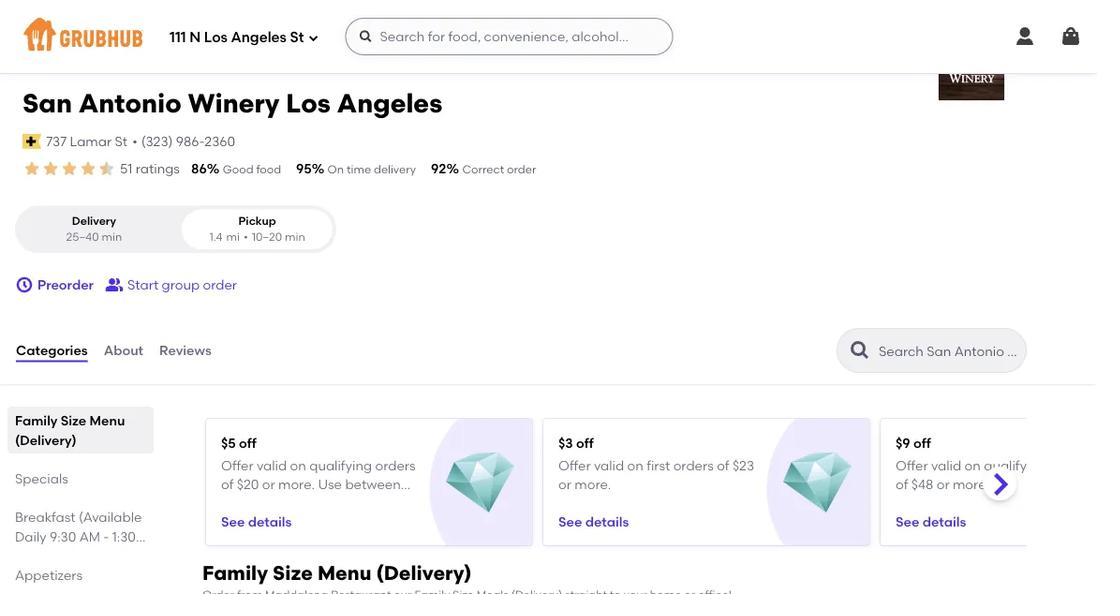 Task type: describe. For each thing, give the bounding box(es) containing it.
pm)
[[15, 548, 39, 564]]

737 lamar st button
[[45, 131, 129, 152]]

lamar
[[70, 133, 112, 149]]

or for $3 off
[[558, 476, 571, 492]]

details inside '$5 off offer valid on qualifying orders of $20 or more. use between 11am–2pm. see details'
[[248, 513, 292, 529]]

or for $5 off
[[262, 476, 275, 492]]

categories button
[[15, 317, 89, 384]]

use
[[318, 476, 342, 492]]

$23
[[733, 457, 754, 473]]

main navigation navigation
[[0, 0, 1097, 73]]

$9 off offer valid on qualifying orders of $48 or more.
[[896, 435, 1090, 492]]

86
[[191, 161, 207, 177]]

preorder button
[[15, 268, 94, 302]]

offer for $9
[[896, 457, 928, 473]]

menu inside tab
[[90, 412, 125, 428]]

qualifying for offer valid on qualifying orders of $48 or more.
[[984, 457, 1047, 473]]

reviews button
[[158, 317, 212, 384]]

breakfast
[[15, 509, 76, 525]]

2360
[[205, 133, 235, 149]]

see details button for $3 off offer valid on first orders of $23 or more.
[[558, 505, 629, 538]]

111 n los angeles st
[[170, 29, 304, 46]]

st inside main navigation navigation
[[290, 29, 304, 46]]

see inside '$5 off offer valid on qualifying orders of $20 or more. use between 11am–2pm. see details'
[[221, 513, 245, 529]]

see for offer valid on first orders of $23 or more.
[[558, 513, 582, 529]]

start
[[127, 277, 159, 293]]

or for $9 off
[[937, 476, 950, 492]]

737
[[46, 133, 67, 149]]

angeles inside main navigation navigation
[[231, 29, 287, 46]]

1 vertical spatial family
[[202, 561, 268, 585]]

• inside pickup 1.4 mi • 10–20 min
[[244, 230, 248, 244]]

51
[[120, 161, 132, 177]]

$48
[[911, 476, 934, 492]]

antonio
[[78, 88, 182, 119]]

start group order
[[127, 277, 237, 293]]

offer for $5
[[221, 457, 254, 473]]

mi
[[226, 230, 240, 244]]

1 horizontal spatial svg image
[[1014, 25, 1036, 48]]

more. for $9 off
[[953, 476, 989, 492]]

breakfast (available daily 9:30 am - 1:30 pm) appetizers
[[15, 509, 142, 583]]

on for $5 off
[[290, 457, 306, 473]]

111
[[170, 29, 186, 46]]

breakfast (available daily 9:30 am - 1:30 pm) tab
[[15, 507, 146, 564]]

am
[[79, 529, 100, 544]]

valid for $3 off
[[594, 457, 624, 473]]

food
[[256, 163, 281, 176]]

see details for $9 off offer valid on qualifying orders of $48 or more.
[[896, 513, 966, 529]]

good food
[[223, 163, 281, 176]]

of for $48
[[896, 476, 908, 492]]

details for $3 off offer valid on first orders of $23 or more.
[[585, 513, 629, 529]]

st inside button
[[115, 133, 128, 149]]

pickup
[[238, 214, 276, 227]]

0 vertical spatial order
[[507, 163, 536, 176]]

off for $5 off
[[239, 435, 257, 451]]

family inside family size menu (delivery) tab
[[15, 412, 58, 428]]

delivery
[[374, 163, 416, 176]]

1 horizontal spatial (delivery)
[[376, 561, 472, 585]]

see details button for $9 off offer valid on qualifying orders of $48 or more.
[[896, 505, 966, 538]]

order inside button
[[203, 277, 237, 293]]

preorder
[[37, 277, 94, 293]]

time
[[347, 163, 371, 176]]

0 horizontal spatial •
[[132, 133, 137, 149]]

off for $9 off
[[914, 435, 931, 451]]

appetizers
[[15, 567, 83, 583]]

(323)
[[141, 133, 173, 149]]

1 vertical spatial los
[[286, 88, 331, 119]]

more. for $5 off
[[278, 476, 315, 492]]

1 horizontal spatial angeles
[[337, 88, 442, 119]]

25–40
[[66, 230, 99, 244]]

$3
[[558, 435, 573, 451]]

9:30
[[50, 529, 76, 544]]

search icon image
[[849, 339, 871, 362]]

correct
[[462, 163, 504, 176]]

on time delivery
[[328, 163, 416, 176]]



Task type: vqa. For each thing, say whether or not it's contained in the screenshot.
Contains: within Contains: Panini Bread, Applewood Smoked Bacon, Egg Omelet
no



Task type: locate. For each thing, give the bounding box(es) containing it.
•
[[132, 133, 137, 149], [244, 230, 248, 244]]

1 horizontal spatial size
[[273, 561, 313, 585]]

3 or from the left
[[937, 476, 950, 492]]

0 vertical spatial menu
[[90, 412, 125, 428]]

group
[[162, 277, 200, 293]]

reviews
[[159, 342, 212, 358]]

0 horizontal spatial family
[[15, 412, 58, 428]]

2 horizontal spatial svg image
[[1060, 25, 1082, 48]]

offer inside '$3 off offer valid on first orders of $23 or more.'
[[558, 457, 591, 473]]

0 horizontal spatial angeles
[[231, 29, 287, 46]]

1 details from the left
[[248, 513, 292, 529]]

on
[[328, 163, 344, 176]]

off for $3 off
[[576, 435, 594, 451]]

or inside '$9 off offer valid on qualifying orders of $48 or more.'
[[937, 476, 950, 492]]

of left $48
[[896, 476, 908, 492]]

2 see details button from the left
[[558, 505, 629, 538]]

1 horizontal spatial los
[[286, 88, 331, 119]]

2 horizontal spatial off
[[914, 435, 931, 451]]

angeles right n
[[231, 29, 287, 46]]

size
[[61, 412, 86, 428], [273, 561, 313, 585]]

1 see from the left
[[221, 513, 245, 529]]

of inside '$5 off offer valid on qualifying orders of $20 or more. use between 11am–2pm. see details'
[[221, 476, 234, 492]]

details down $48
[[923, 513, 966, 529]]

orders for offer valid on qualifying orders of $20 or more. use between 11am–2pm.
[[375, 457, 416, 473]]

winery
[[188, 88, 280, 119]]

0 horizontal spatial offer
[[221, 457, 254, 473]]

san antonio winery los angeles
[[22, 88, 442, 119]]

see down the $3
[[558, 513, 582, 529]]

2 horizontal spatial orders
[[1050, 457, 1090, 473]]

1 horizontal spatial st
[[290, 29, 304, 46]]

0 horizontal spatial promo image
[[446, 449, 515, 517]]

of left $20 on the left
[[221, 476, 234, 492]]

2 horizontal spatial more.
[[953, 476, 989, 492]]

1 horizontal spatial •
[[244, 230, 248, 244]]

good
[[223, 163, 253, 176]]

valid inside '$9 off offer valid on qualifying orders of $48 or more.'
[[931, 457, 962, 473]]

more. inside '$3 off offer valid on first orders of $23 or more.'
[[575, 476, 611, 492]]

• right mi
[[244, 230, 248, 244]]

0 horizontal spatial details
[[248, 513, 292, 529]]

min right 10–20
[[285, 230, 305, 244]]

1 horizontal spatial qualifying
[[984, 457, 1047, 473]]

menu
[[90, 412, 125, 428], [318, 561, 371, 585]]

orders for offer valid on first orders of $23 or more.
[[673, 457, 714, 473]]

2 horizontal spatial see details button
[[896, 505, 966, 538]]

1 horizontal spatial svg image
[[358, 29, 373, 44]]

1 horizontal spatial menu
[[318, 561, 371, 585]]

on inside '$5 off offer valid on qualifying orders of $20 or more. use between 11am–2pm. see details'
[[290, 457, 306, 473]]

1 vertical spatial order
[[203, 277, 237, 293]]

on
[[290, 457, 306, 473], [627, 457, 644, 473], [965, 457, 981, 473]]

2 see from the left
[[558, 513, 582, 529]]

2 details from the left
[[585, 513, 629, 529]]

details for $9 off offer valid on qualifying orders of $48 or more.
[[923, 513, 966, 529]]

see for offer valid on qualifying orders of $48 or more.
[[896, 513, 919, 529]]

offer inside '$9 off offer valid on qualifying orders of $48 or more.'
[[896, 457, 928, 473]]

more. for $3 off
[[575, 476, 611, 492]]

1 vertical spatial family size menu (delivery)
[[202, 561, 472, 585]]

see details button down $20 on the left
[[221, 505, 292, 538]]

1 horizontal spatial details
[[585, 513, 629, 529]]

svg image
[[358, 29, 373, 44], [15, 276, 34, 294]]

0 vertical spatial (delivery)
[[15, 432, 77, 448]]

daily
[[15, 529, 47, 544]]

2 horizontal spatial on
[[965, 457, 981, 473]]

1 vertical spatial angeles
[[337, 88, 442, 119]]

0 horizontal spatial or
[[262, 476, 275, 492]]

0 horizontal spatial menu
[[90, 412, 125, 428]]

more. inside '$5 off offer valid on qualifying orders of $20 or more. use between 11am–2pm. see details'
[[278, 476, 315, 492]]

qualifying inside '$9 off offer valid on qualifying orders of $48 or more.'
[[984, 457, 1047, 473]]

off right '$5'
[[239, 435, 257, 451]]

or right $20 on the left
[[262, 476, 275, 492]]

3 offer from the left
[[896, 457, 928, 473]]

family size menu (delivery) tab
[[15, 410, 146, 450]]

see details
[[558, 513, 629, 529], [896, 513, 966, 529]]

or
[[262, 476, 275, 492], [558, 476, 571, 492], [937, 476, 950, 492]]

0 horizontal spatial family size menu (delivery)
[[15, 412, 125, 448]]

see details button down the $3
[[558, 505, 629, 538]]

2 horizontal spatial or
[[937, 476, 950, 492]]

$3 off offer valid on first orders of $23 or more.
[[558, 435, 754, 492]]

0 vertical spatial st
[[290, 29, 304, 46]]

family down 11am–2pm.
[[202, 561, 268, 585]]

2 horizontal spatial of
[[896, 476, 908, 492]]

2 promo image from the left
[[784, 449, 852, 517]]

valid for $9 off
[[931, 457, 962, 473]]

0 horizontal spatial orders
[[375, 457, 416, 473]]

1 see details button from the left
[[221, 505, 292, 538]]

delivery
[[72, 214, 116, 227]]

start group order button
[[105, 268, 237, 302]]

offer up $20 on the left
[[221, 457, 254, 473]]

1 vertical spatial (delivery)
[[376, 561, 472, 585]]

offer for $3
[[558, 457, 591, 473]]

family size menu (delivery)
[[15, 412, 125, 448], [202, 561, 472, 585]]

categories
[[16, 342, 88, 358]]

menu down use
[[318, 561, 371, 585]]

qualifying
[[309, 457, 372, 473], [984, 457, 1047, 473]]

of inside '$3 off offer valid on first orders of $23 or more.'
[[717, 457, 729, 473]]

qualifying for offer valid on qualifying orders of $20 or more. use between 11am–2pm.
[[309, 457, 372, 473]]

of for $23
[[717, 457, 729, 473]]

1 horizontal spatial more.
[[575, 476, 611, 492]]

1 orders from the left
[[375, 457, 416, 473]]

size up specials tab
[[61, 412, 86, 428]]

0 vertical spatial family
[[15, 412, 58, 428]]

of inside '$9 off offer valid on qualifying orders of $48 or more.'
[[896, 476, 908, 492]]

2 or from the left
[[558, 476, 571, 492]]

• (323) 986-2360
[[132, 133, 235, 149]]

0 horizontal spatial see
[[221, 513, 245, 529]]

or inside '$3 off offer valid on first orders of $23 or more.'
[[558, 476, 571, 492]]

order right correct
[[507, 163, 536, 176]]

between
[[345, 476, 401, 492]]

on inside '$9 off offer valid on qualifying orders of $48 or more.'
[[965, 457, 981, 473]]

n
[[189, 29, 201, 46]]

or right $48
[[937, 476, 950, 492]]

10–20
[[252, 230, 282, 244]]

1 horizontal spatial see details button
[[558, 505, 629, 538]]

st up 51
[[115, 133, 128, 149]]

1 horizontal spatial orders
[[673, 457, 714, 473]]

0 horizontal spatial on
[[290, 457, 306, 473]]

0 horizontal spatial size
[[61, 412, 86, 428]]

off right the $3
[[576, 435, 594, 451]]

qualifying inside '$5 off offer valid on qualifying orders of $20 or more. use between 11am–2pm. see details'
[[309, 457, 372, 473]]

$20
[[237, 476, 259, 492]]

see details down the $3
[[558, 513, 629, 529]]

1 horizontal spatial promo image
[[784, 449, 852, 517]]

orders inside '$9 off offer valid on qualifying orders of $48 or more.'
[[1050, 457, 1090, 473]]

1 horizontal spatial off
[[576, 435, 594, 451]]

valid left first
[[594, 457, 624, 473]]

1 horizontal spatial offer
[[558, 457, 591, 473]]

valid up $20 on the left
[[257, 457, 287, 473]]

• left (323)
[[132, 133, 137, 149]]

specials tab
[[15, 469, 146, 488]]

2 horizontal spatial see
[[896, 513, 919, 529]]

1.4
[[209, 230, 223, 244]]

off
[[239, 435, 257, 451], [576, 435, 594, 451], [914, 435, 931, 451]]

51 ratings
[[120, 161, 180, 177]]

2 horizontal spatial offer
[[896, 457, 928, 473]]

valid up $48
[[931, 457, 962, 473]]

1 horizontal spatial on
[[627, 457, 644, 473]]

0 vertical spatial family size menu (delivery)
[[15, 412, 125, 448]]

95
[[296, 161, 312, 177]]

correct order
[[462, 163, 536, 176]]

3 more. from the left
[[953, 476, 989, 492]]

see details down $48
[[896, 513, 966, 529]]

0 vertical spatial svg image
[[358, 29, 373, 44]]

3 details from the left
[[923, 513, 966, 529]]

(available
[[79, 509, 142, 525]]

$9
[[896, 435, 910, 451]]

3 off from the left
[[914, 435, 931, 451]]

0 horizontal spatial order
[[203, 277, 237, 293]]

family up specials
[[15, 412, 58, 428]]

-
[[103, 529, 109, 544]]

promo image
[[446, 449, 515, 517], [784, 449, 852, 517]]

1 horizontal spatial see
[[558, 513, 582, 529]]

see down 11am–2pm.
[[221, 513, 245, 529]]

2 min from the left
[[285, 230, 305, 244]]

specials
[[15, 470, 68, 486]]

orders inside '$5 off offer valid on qualifying orders of $20 or more. use between 11am–2pm. see details'
[[375, 457, 416, 473]]

angeles
[[231, 29, 287, 46], [337, 88, 442, 119]]

of for $20
[[221, 476, 234, 492]]

3 see from the left
[[896, 513, 919, 529]]

san
[[22, 88, 72, 119]]

san antonio winery los angeles logo image
[[939, 35, 1004, 100]]

los right n
[[204, 29, 228, 46]]

off inside '$5 off offer valid on qualifying orders of $20 or more. use between 11am–2pm. see details'
[[239, 435, 257, 451]]

(323) 986-2360 button
[[141, 132, 235, 151]]

1 promo image from the left
[[446, 449, 515, 517]]

3 orders from the left
[[1050, 457, 1090, 473]]

svg image inside preorder button
[[15, 276, 34, 294]]

more.
[[278, 476, 315, 492], [575, 476, 611, 492], [953, 476, 989, 492]]

Search San Antonio Winery Los Angeles search field
[[877, 342, 1020, 360]]

0 horizontal spatial qualifying
[[309, 457, 372, 473]]

size down 11am–2pm.
[[273, 561, 313, 585]]

986-
[[176, 133, 205, 149]]

svg image inside main navigation navigation
[[358, 29, 373, 44]]

offer up $48
[[896, 457, 928, 473]]

on inside '$3 off offer valid on first orders of $23 or more.'
[[627, 457, 644, 473]]

3 valid from the left
[[931, 457, 962, 473]]

2 qualifying from the left
[[984, 457, 1047, 473]]

1 horizontal spatial min
[[285, 230, 305, 244]]

3 see details button from the left
[[896, 505, 966, 538]]

1 vertical spatial size
[[273, 561, 313, 585]]

promo image for offer valid on qualifying orders of $20 or more. use between 11am–2pm.
[[446, 449, 515, 517]]

(delivery)
[[15, 432, 77, 448], [376, 561, 472, 585]]

1 more. from the left
[[278, 476, 315, 492]]

0 horizontal spatial see details button
[[221, 505, 292, 538]]

promo image for offer valid on first orders of $23 or more.
[[784, 449, 852, 517]]

1 horizontal spatial see details
[[896, 513, 966, 529]]

0 horizontal spatial min
[[102, 230, 122, 244]]

order right group in the top of the page
[[203, 277, 237, 293]]

see details button down $48
[[896, 505, 966, 538]]

orders for offer valid on qualifying orders of $48 or more.
[[1050, 457, 1090, 473]]

svg image
[[1014, 25, 1036, 48], [1060, 25, 1082, 48], [308, 32, 319, 44]]

see details button
[[221, 505, 292, 538], [558, 505, 629, 538], [896, 505, 966, 538]]

off right the $9
[[914, 435, 931, 451]]

1 or from the left
[[262, 476, 275, 492]]

min inside delivery 25–40 min
[[102, 230, 122, 244]]

or down the $3
[[558, 476, 571, 492]]

2 see details from the left
[[896, 513, 966, 529]]

family size menu (delivery) up specials tab
[[15, 412, 125, 448]]

0 horizontal spatial more.
[[278, 476, 315, 492]]

2 more. from the left
[[575, 476, 611, 492]]

1 horizontal spatial or
[[558, 476, 571, 492]]

off inside '$9 off offer valid on qualifying orders of $48 or more.'
[[914, 435, 931, 451]]

1 horizontal spatial of
[[717, 457, 729, 473]]

0 horizontal spatial (delivery)
[[15, 432, 77, 448]]

first
[[647, 457, 670, 473]]

92
[[431, 161, 446, 177]]

0 vertical spatial los
[[204, 29, 228, 46]]

min down "delivery"
[[102, 230, 122, 244]]

1 horizontal spatial family size menu (delivery)
[[202, 561, 472, 585]]

1 horizontal spatial family
[[202, 561, 268, 585]]

orders inside '$3 off offer valid on first orders of $23 or more.'
[[673, 457, 714, 473]]

los
[[204, 29, 228, 46], [286, 88, 331, 119]]

star icon image
[[22, 159, 41, 178], [41, 159, 60, 178], [60, 159, 79, 178], [79, 159, 97, 178], [97, 159, 116, 178], [97, 159, 116, 178]]

size inside tab
[[61, 412, 86, 428]]

st
[[290, 29, 304, 46], [115, 133, 128, 149]]

0 horizontal spatial valid
[[257, 457, 287, 473]]

family size menu (delivery) down use
[[202, 561, 472, 585]]

2 horizontal spatial details
[[923, 513, 966, 529]]

1 qualifying from the left
[[309, 457, 372, 473]]

1 on from the left
[[290, 457, 306, 473]]

details
[[248, 513, 292, 529], [585, 513, 629, 529], [923, 513, 966, 529]]

delivery 25–40 min
[[66, 214, 122, 244]]

of left the $23 at the right bottom of page
[[717, 457, 729, 473]]

$5 off offer valid on qualifying orders of $20 or more. use between 11am–2pm. see details
[[221, 435, 416, 529]]

0 vertical spatial size
[[61, 412, 86, 428]]

1 valid from the left
[[257, 457, 287, 473]]

1 horizontal spatial valid
[[594, 457, 624, 473]]

of
[[717, 457, 729, 473], [221, 476, 234, 492], [896, 476, 908, 492]]

737 lamar st
[[46, 133, 128, 149]]

1 vertical spatial •
[[244, 230, 248, 244]]

valid for $5 off
[[257, 457, 287, 473]]

0 horizontal spatial of
[[221, 476, 234, 492]]

offer
[[221, 457, 254, 473], [558, 457, 591, 473], [896, 457, 928, 473]]

valid inside '$3 off offer valid on first orders of $23 or more.'
[[594, 457, 624, 473]]

2 offer from the left
[[558, 457, 591, 473]]

1 min from the left
[[102, 230, 122, 244]]

option group containing delivery 25–40 min
[[15, 205, 336, 253]]

0 horizontal spatial svg image
[[308, 32, 319, 44]]

valid
[[257, 457, 287, 473], [594, 457, 624, 473], [931, 457, 962, 473]]

0 horizontal spatial los
[[204, 29, 228, 46]]

on for $3 off
[[627, 457, 644, 473]]

offer down the $3
[[558, 457, 591, 473]]

1 off from the left
[[239, 435, 257, 451]]

people icon image
[[105, 276, 124, 294]]

about
[[104, 342, 143, 358]]

1 vertical spatial svg image
[[15, 276, 34, 294]]

see details button for $5 off offer valid on qualifying orders of $20 or more. use between 11am–2pm. see details
[[221, 505, 292, 538]]

family
[[15, 412, 58, 428], [202, 561, 268, 585]]

11am–2pm.
[[221, 495, 291, 511]]

details down '$3 off offer valid on first orders of $23 or more.'
[[585, 513, 629, 529]]

1 vertical spatial st
[[115, 133, 128, 149]]

about button
[[103, 317, 144, 384]]

or inside '$5 off offer valid on qualifying orders of $20 or more. use between 11am–2pm. see details'
[[262, 476, 275, 492]]

2 off from the left
[[576, 435, 594, 451]]

offer inside '$5 off offer valid on qualifying orders of $20 or more. use between 11am–2pm. see details'
[[221, 457, 254, 473]]

0 horizontal spatial see details
[[558, 513, 629, 529]]

los up '95'
[[286, 88, 331, 119]]

1 see details from the left
[[558, 513, 629, 529]]

2 on from the left
[[627, 457, 644, 473]]

$5
[[221, 435, 236, 451]]

option group
[[15, 205, 336, 253]]

subscription pass image
[[22, 134, 41, 149]]

order
[[507, 163, 536, 176], [203, 277, 237, 293]]

3 on from the left
[[965, 457, 981, 473]]

2 valid from the left
[[594, 457, 624, 473]]

valid inside '$5 off offer valid on qualifying orders of $20 or more. use between 11am–2pm. see details'
[[257, 457, 287, 473]]

menu up specials tab
[[90, 412, 125, 428]]

min inside pickup 1.4 mi • 10–20 min
[[285, 230, 305, 244]]

0 horizontal spatial svg image
[[15, 276, 34, 294]]

angeles up delivery at the top of page
[[337, 88, 442, 119]]

orders
[[375, 457, 416, 473], [673, 457, 714, 473], [1050, 457, 1090, 473]]

2 horizontal spatial valid
[[931, 457, 962, 473]]

on for $9 off
[[965, 457, 981, 473]]

see details for $3 off offer valid on first orders of $23 or more.
[[558, 513, 629, 529]]

0 horizontal spatial st
[[115, 133, 128, 149]]

appetizers tab
[[15, 565, 146, 585]]

Search for food, convenience, alcohol... search field
[[345, 18, 673, 55]]

more. inside '$9 off offer valid on qualifying orders of $48 or more.'
[[953, 476, 989, 492]]

los inside main navigation navigation
[[204, 29, 228, 46]]

see down $48
[[896, 513, 919, 529]]

0 vertical spatial •
[[132, 133, 137, 149]]

0 horizontal spatial off
[[239, 435, 257, 451]]

1 horizontal spatial order
[[507, 163, 536, 176]]

1 vertical spatial menu
[[318, 561, 371, 585]]

1:30
[[112, 529, 136, 544]]

2 orders from the left
[[673, 457, 714, 473]]

min
[[102, 230, 122, 244], [285, 230, 305, 244]]

see
[[221, 513, 245, 529], [558, 513, 582, 529], [896, 513, 919, 529]]

off inside '$3 off offer valid on first orders of $23 or more.'
[[576, 435, 594, 451]]

ratings
[[136, 161, 180, 177]]

details down 11am–2pm.
[[248, 513, 292, 529]]

1 offer from the left
[[221, 457, 254, 473]]

(delivery) inside tab
[[15, 432, 77, 448]]

family size menu (delivery) inside tab
[[15, 412, 125, 448]]

0 vertical spatial angeles
[[231, 29, 287, 46]]

st up 'san antonio winery los angeles'
[[290, 29, 304, 46]]

pickup 1.4 mi • 10–20 min
[[209, 214, 305, 244]]



